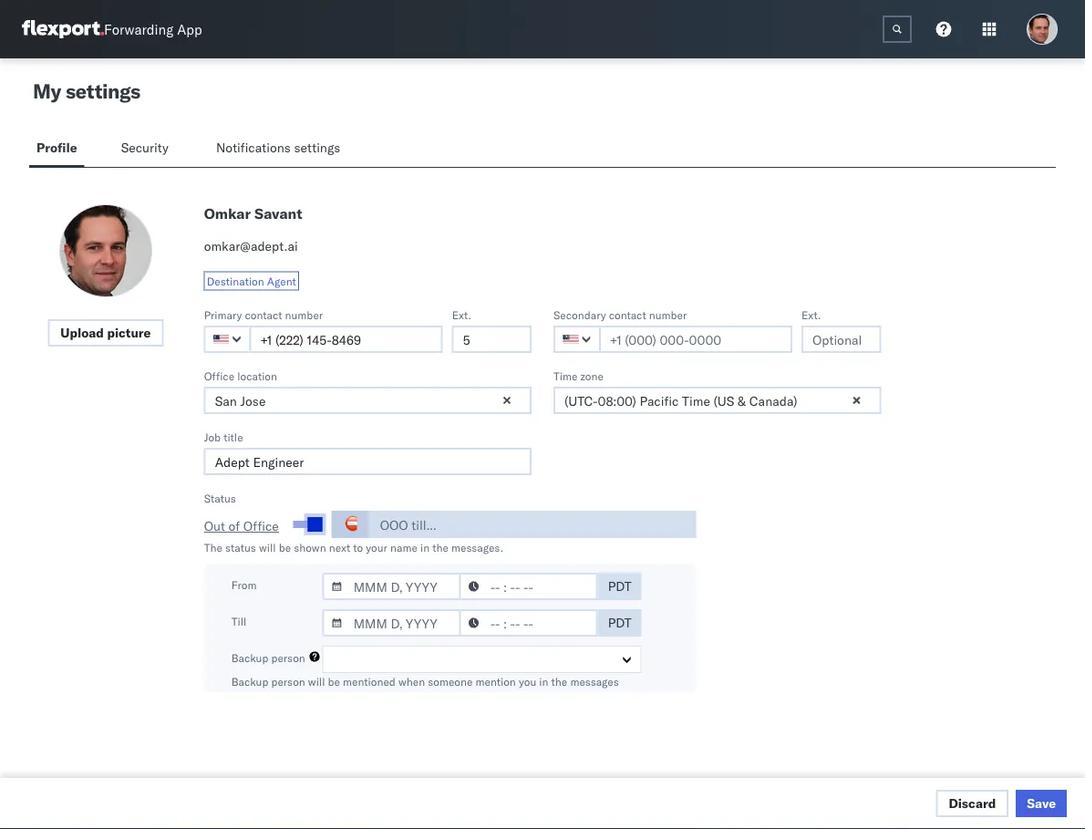 Task type: vqa. For each thing, say whether or not it's contained in the screenshot.
WI related to 0
no



Task type: locate. For each thing, give the bounding box(es) containing it.
from
[[231, 578, 257, 592]]

office up will
[[244, 518, 279, 534]]

1 contact from the left
[[245, 308, 282, 322]]

name
[[391, 541, 418, 554]]

settings right 'my'
[[66, 78, 140, 104]]

contact
[[245, 308, 282, 322], [609, 308, 647, 322]]

primary contact number
[[204, 308, 323, 322]]

2 ext. from the left
[[802, 308, 822, 322]]

your
[[366, 541, 388, 554]]

job
[[204, 430, 221, 444]]

settings
[[66, 78, 140, 104], [294, 140, 341, 156]]

ext. for secondary contact number
[[802, 308, 822, 322]]

+1 (000) 000-0000 telephone field
[[599, 326, 793, 353]]

agent
[[267, 274, 296, 288]]

optional telephone field for secondary contact number
[[802, 326, 882, 353]]

office down united states text box
[[204, 369, 235, 383]]

status
[[225, 541, 256, 554]]

0 horizontal spatial ext.
[[452, 308, 472, 322]]

Optional telephone field
[[452, 326, 532, 353], [802, 326, 882, 353]]

(UTC-08:00) Pacific Time (US & Canada) text field
[[554, 387, 882, 414]]

title
[[224, 430, 243, 444]]

forwarding
[[104, 21, 174, 38]]

upload
[[60, 325, 104, 341]]

2 number from the left
[[649, 308, 687, 322]]

office location
[[204, 369, 277, 383]]

0 vertical spatial office
[[204, 369, 235, 383]]

1 vertical spatial pdt
[[608, 615, 632, 631]]

0 horizontal spatial contact
[[245, 308, 282, 322]]

contact right secondary
[[609, 308, 647, 322]]

omkar@adept.ai
[[204, 238, 298, 254]]

1 horizontal spatial settings
[[294, 140, 341, 156]]

1 pdt from the top
[[608, 578, 632, 594]]

contact down destination agent
[[245, 308, 282, 322]]

number down agent
[[285, 308, 323, 322]]

number for secondary contact number
[[649, 308, 687, 322]]

settings for my settings
[[66, 78, 140, 104]]

office
[[204, 369, 235, 383], [244, 518, 279, 534]]

pdt
[[608, 578, 632, 594], [608, 615, 632, 631]]

my settings
[[33, 78, 140, 104]]

1 vertical spatial settings
[[294, 140, 341, 156]]

ext.
[[452, 308, 472, 322], [802, 308, 822, 322]]

2 contact from the left
[[609, 308, 647, 322]]

0 horizontal spatial optional telephone field
[[452, 326, 532, 353]]

the status will be shown next to your name in the messages.
[[204, 541, 504, 554]]

pdt for till
[[608, 615, 632, 631]]

0 vertical spatial pdt
[[608, 578, 632, 594]]

0 horizontal spatial settings
[[66, 78, 140, 104]]

in
[[421, 541, 430, 554]]

the
[[433, 541, 449, 554]]

person
[[271, 651, 305, 665]]

1 number from the left
[[285, 308, 323, 322]]

out of office
[[204, 518, 279, 534]]

1 horizontal spatial number
[[649, 308, 687, 322]]

1 ext. from the left
[[452, 308, 472, 322]]

None text field
[[883, 16, 912, 43]]

number up +1 (000) 000-0000 phone field
[[649, 308, 687, 322]]

United States text field
[[554, 326, 601, 353]]

out
[[204, 518, 225, 534]]

Job title text field
[[204, 448, 532, 475]]

1 optional telephone field from the left
[[452, 326, 532, 353]]

settings inside button
[[294, 140, 341, 156]]

number
[[285, 308, 323, 322], [649, 308, 687, 322]]

+1 (000) 000-0000 telephone field
[[250, 326, 443, 353]]

next
[[329, 541, 351, 554]]

1 horizontal spatial contact
[[609, 308, 647, 322]]

will
[[259, 541, 276, 554]]

1 horizontal spatial optional telephone field
[[802, 326, 882, 353]]

2 pdt from the top
[[608, 615, 632, 631]]

secondary contact number
[[554, 308, 687, 322]]

0 horizontal spatial number
[[285, 308, 323, 322]]

0 vertical spatial settings
[[66, 78, 140, 104]]

None checkbox
[[294, 521, 319, 528]]

settings right notifications
[[294, 140, 341, 156]]

profile
[[36, 140, 77, 156]]

1 horizontal spatial office
[[244, 518, 279, 534]]

1 horizontal spatial ext.
[[802, 308, 822, 322]]

optional telephone field for primary contact number
[[452, 326, 532, 353]]

be
[[279, 541, 291, 554]]

contact for secondary
[[609, 308, 647, 322]]

till
[[231, 615, 247, 629]]

shown
[[294, 541, 326, 554]]

of
[[229, 518, 240, 534]]

save
[[1028, 796, 1057, 812]]

status
[[204, 491, 236, 505]]

savant
[[255, 204, 302, 223]]

2 optional telephone field from the left
[[802, 326, 882, 353]]

contact for primary
[[245, 308, 282, 322]]



Task type: describe. For each thing, give the bounding box(es) containing it.
location
[[237, 369, 277, 383]]

1 vertical spatial office
[[244, 518, 279, 534]]

profile button
[[29, 131, 85, 167]]

to
[[353, 541, 363, 554]]

notifications settings button
[[209, 131, 356, 167]]

number for primary contact number
[[285, 308, 323, 322]]

ext. for primary contact number
[[452, 308, 472, 322]]

zone
[[581, 369, 604, 383]]

save button
[[1017, 790, 1068, 818]]

forwarding app
[[104, 21, 202, 38]]

app
[[177, 21, 202, 38]]

security
[[121, 140, 169, 156]]

job title
[[204, 430, 243, 444]]

0 horizontal spatial office
[[204, 369, 235, 383]]

my
[[33, 78, 61, 104]]

time zone
[[554, 369, 604, 383]]

time
[[554, 369, 578, 383]]

discard button
[[937, 790, 1009, 818]]

United States text field
[[204, 326, 252, 353]]

flexport. image
[[22, 20, 104, 38]]

-- : -- -- text field
[[460, 610, 598, 637]]

destination
[[207, 274, 264, 288]]

pdt for from
[[608, 578, 632, 594]]

notifications
[[216, 140, 291, 156]]

-- : -- -- text field
[[460, 573, 598, 600]]

primary
[[204, 308, 242, 322]]

San Jose text field
[[204, 387, 532, 414]]

security button
[[114, 131, 180, 167]]

omkar savant
[[204, 204, 302, 223]]

backup person
[[231, 651, 305, 665]]

upload picture
[[60, 325, 151, 341]]

secondary
[[554, 308, 606, 322]]

the
[[204, 541, 223, 554]]

MMM D, YYYY text field
[[323, 610, 461, 637]]

OOO till... text field
[[369, 511, 697, 538]]

forwarding app link
[[22, 20, 202, 38]]

settings for notifications settings
[[294, 140, 341, 156]]

discard
[[949, 796, 997, 812]]

messages.
[[452, 541, 504, 554]]

picture
[[107, 325, 151, 341]]

upload picture button
[[48, 319, 164, 347]]

omkar
[[204, 204, 251, 223]]

MMM D, YYYY text field
[[323, 573, 461, 600]]

notifications settings
[[216, 140, 341, 156]]

backup
[[231, 651, 269, 665]]

destination agent
[[207, 274, 296, 288]]



